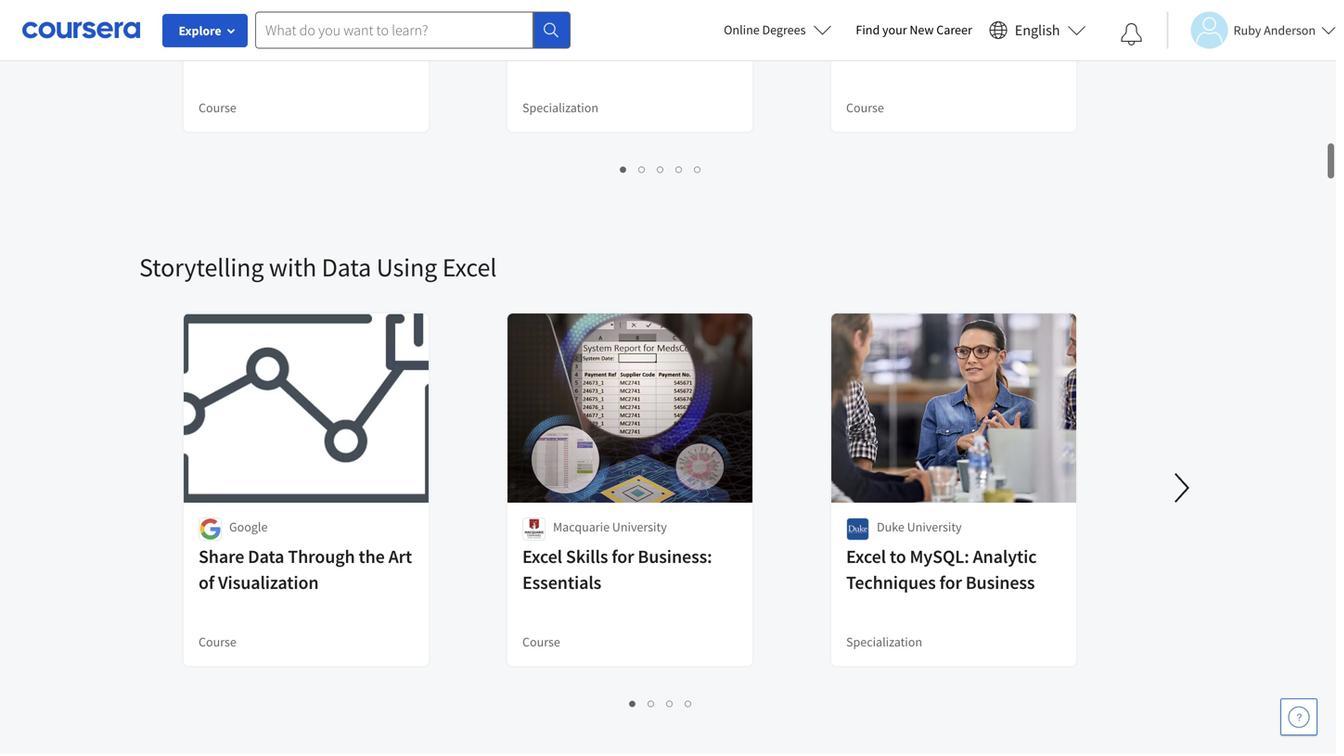 Task type: describe. For each thing, give the bounding box(es) containing it.
ruby anderson button
[[1167, 12, 1336, 49]]

online
[[724, 21, 760, 38]]

through
[[288, 545, 355, 568]]

share
[[199, 545, 244, 568]]

english button
[[982, 0, 1094, 60]]

macquarie
[[553, 519, 610, 536]]

your
[[883, 21, 907, 38]]

analytic
[[973, 545, 1037, 568]]

to
[[890, 545, 906, 568]]

and inside storytelling and influencing: communicate with impact
[[295, 11, 325, 34]]

speaking
[[523, 37, 596, 60]]

business:
[[638, 545, 712, 568]]

storytelling with data using excel carousel element
[[139, 195, 1336, 729]]

degrees
[[762, 21, 806, 38]]

university for for
[[612, 519, 667, 536]]

excel for excel to mysql: analytic techniques for business
[[846, 545, 886, 568]]

2 button for 1 "button" for first list from the top of the page 3 button
[[633, 158, 652, 179]]

What do you want to learn? text field
[[255, 12, 534, 49]]

course down find
[[846, 99, 884, 116]]

online degrees
[[724, 21, 806, 38]]

help center image
[[1288, 706, 1310, 729]]

duke
[[877, 519, 905, 536]]

3 button for list inside the storytelling with data using excel carousel element
[[661, 692, 680, 714]]

storytelling for storytelling with data using excel
[[139, 251, 264, 284]]

2 for first list from the top of the page 3 button
[[639, 160, 646, 177]]

3 for 4 button related to first list from the top of the page 3 button
[[658, 160, 665, 177]]

5
[[695, 160, 702, 177]]

macquarie university image
[[523, 518, 546, 541]]

new
[[910, 21, 934, 38]]

art
[[389, 545, 412, 568]]

0 vertical spatial data
[[322, 251, 371, 284]]

3 for 4 button associated with 3 button corresponding to list inside the storytelling with data using excel carousel element
[[667, 694, 674, 712]]

and inside good with words: speaking and presenting
[[599, 37, 630, 60]]

influencing:
[[199, 37, 292, 60]]

career
[[937, 21, 972, 38]]

course link
[[830, 0, 1078, 134]]

google image
[[199, 518, 222, 541]]

excel for excel skills for business: essentials
[[523, 545, 562, 568]]

show notifications image
[[1121, 23, 1143, 45]]

storytelling and influencing: communicate with impact
[[199, 11, 406, 86]]

list inside storytelling with data using excel carousel element
[[186, 692, 1137, 714]]

1 button for first list from the top of the page 3 button
[[615, 158, 633, 179]]

communicate
[[296, 37, 406, 60]]

4 button for 3 button corresponding to list inside the storytelling with data using excel carousel element
[[680, 692, 698, 714]]

presenting
[[633, 37, 719, 60]]

ruby anderson
[[1234, 22, 1316, 39]]

0 horizontal spatial specialization
[[523, 99, 599, 116]]

good with words: speaking and presenting
[[523, 11, 719, 60]]

course down the of
[[199, 634, 236, 651]]

coursera image
[[22, 15, 140, 45]]



Task type: locate. For each thing, give the bounding box(es) containing it.
4 for first list from the top of the page 3 button
[[676, 160, 684, 177]]

excel skills for business: essentials
[[523, 545, 712, 594]]

0 horizontal spatial 3
[[658, 160, 665, 177]]

online degrees button
[[709, 9, 847, 50]]

and
[[295, 11, 325, 34], [599, 37, 630, 60]]

1 horizontal spatial university
[[907, 519, 962, 536]]

0 vertical spatial 4
[[676, 160, 684, 177]]

duke university
[[877, 519, 962, 536]]

data inside share data through the art of visualization
[[248, 545, 284, 568]]

2 button
[[633, 158, 652, 179], [643, 692, 661, 714]]

impact
[[238, 63, 293, 86]]

1 vertical spatial 1
[[630, 694, 637, 712]]

0 horizontal spatial university
[[612, 519, 667, 536]]

excel right using
[[442, 251, 497, 284]]

1 horizontal spatial excel
[[523, 545, 562, 568]]

2 inside storytelling with data using excel carousel element
[[648, 694, 656, 712]]

storytelling with data using excel
[[139, 251, 497, 284]]

4 button for first list from the top of the page 3 button
[[671, 158, 689, 179]]

visualization
[[218, 571, 319, 594]]

0 horizontal spatial 1
[[620, 160, 628, 177]]

skills
[[566, 545, 608, 568]]

4 for 3 button corresponding to list inside the storytelling with data using excel carousel element
[[685, 694, 693, 712]]

1 horizontal spatial with
[[269, 251, 317, 284]]

data
[[322, 251, 371, 284], [248, 545, 284, 568]]

excel inside excel skills for business: essentials
[[523, 545, 562, 568]]

1 vertical spatial 3
[[667, 694, 674, 712]]

list
[[186, 158, 1137, 179], [186, 692, 1137, 714]]

data up visualization
[[248, 545, 284, 568]]

4 button
[[671, 158, 689, 179], [680, 692, 698, 714]]

0 vertical spatial for
[[612, 545, 634, 568]]

1 horizontal spatial data
[[322, 251, 371, 284]]

for down mysql:
[[940, 571, 962, 594]]

0 vertical spatial with
[[568, 11, 604, 34]]

for
[[612, 545, 634, 568], [940, 571, 962, 594]]

3
[[658, 160, 665, 177], [667, 694, 674, 712]]

university up business: on the bottom
[[612, 519, 667, 536]]

good
[[523, 11, 565, 34]]

0 vertical spatial 4 button
[[671, 158, 689, 179]]

1 vertical spatial data
[[248, 545, 284, 568]]

2 university from the left
[[907, 519, 962, 536]]

0 vertical spatial 2 button
[[633, 158, 652, 179]]

0 vertical spatial 1
[[620, 160, 628, 177]]

1 vertical spatial 1 button
[[624, 692, 643, 714]]

with inside storytelling and influencing: communicate with impact
[[199, 63, 234, 86]]

course down essentials
[[523, 634, 560, 651]]

1 button for 3 button corresponding to list inside the storytelling with data using excel carousel element
[[624, 692, 643, 714]]

1 button inside storytelling with data using excel carousel element
[[624, 692, 643, 714]]

1 vertical spatial storytelling
[[139, 251, 264, 284]]

macquarie university
[[553, 519, 667, 536]]

excel to mysql: analytic techniques for business
[[846, 545, 1037, 594]]

specialization down speaking
[[523, 99, 599, 116]]

business
[[966, 571, 1035, 594]]

1 vertical spatial 4
[[685, 694, 693, 712]]

course
[[199, 99, 236, 116], [846, 99, 884, 116], [199, 634, 236, 651], [523, 634, 560, 651]]

2 list from the top
[[186, 692, 1137, 714]]

0 vertical spatial and
[[295, 11, 325, 34]]

using
[[377, 251, 437, 284]]

0 horizontal spatial and
[[295, 11, 325, 34]]

explore
[[179, 22, 221, 39]]

excel down macquarie university icon
[[523, 545, 562, 568]]

1 vertical spatial 2 button
[[643, 692, 661, 714]]

1
[[620, 160, 628, 177], [630, 694, 637, 712]]

2 for 3 button corresponding to list inside the storytelling with data using excel carousel element
[[648, 694, 656, 712]]

with for storytelling
[[269, 251, 317, 284]]

1 horizontal spatial 1
[[630, 694, 637, 712]]

2 button inside storytelling with data using excel carousel element
[[643, 692, 661, 714]]

1 vertical spatial with
[[199, 63, 234, 86]]

with for good
[[568, 11, 604, 34]]

google
[[229, 519, 268, 536]]

1 vertical spatial and
[[599, 37, 630, 60]]

2 vertical spatial with
[[269, 251, 317, 284]]

techniques
[[846, 571, 936, 594]]

0 horizontal spatial excel
[[442, 251, 497, 284]]

the
[[359, 545, 385, 568]]

1 list from the top
[[186, 158, 1137, 179]]

0 vertical spatial list
[[186, 158, 1137, 179]]

with
[[568, 11, 604, 34], [199, 63, 234, 86], [269, 251, 317, 284]]

1 inside storytelling with data using excel carousel element
[[630, 694, 637, 712]]

0 vertical spatial specialization
[[523, 99, 599, 116]]

specialization down techniques
[[846, 634, 923, 651]]

0 vertical spatial 2
[[639, 160, 646, 177]]

0 horizontal spatial data
[[248, 545, 284, 568]]

2 button for 1 "button" within storytelling with data using excel carousel element
[[643, 692, 661, 714]]

1 horizontal spatial 2
[[648, 694, 656, 712]]

2 horizontal spatial with
[[568, 11, 604, 34]]

of
[[199, 571, 214, 594]]

storytelling for storytelling and influencing: communicate with impact
[[199, 11, 291, 34]]

find
[[856, 21, 880, 38]]

0 horizontal spatial 4
[[676, 160, 684, 177]]

0 vertical spatial 3 button
[[652, 158, 671, 179]]

5 button
[[689, 158, 708, 179]]

specialization inside storytelling with data using excel carousel element
[[846, 634, 923, 651]]

1 vertical spatial for
[[940, 571, 962, 594]]

1 horizontal spatial and
[[599, 37, 630, 60]]

storytelling inside storytelling and influencing: communicate with impact
[[199, 11, 291, 34]]

0 vertical spatial storytelling
[[199, 11, 291, 34]]

1 horizontal spatial 4
[[685, 694, 693, 712]]

mysql:
[[910, 545, 969, 568]]

storytelling
[[199, 11, 291, 34], [139, 251, 264, 284]]

1 horizontal spatial 3
[[667, 694, 674, 712]]

find your new career link
[[847, 19, 982, 42]]

excel
[[442, 251, 497, 284], [523, 545, 562, 568], [846, 545, 886, 568]]

university for mysql:
[[907, 519, 962, 536]]

3 button for first list from the top of the page
[[652, 158, 671, 179]]

university
[[612, 519, 667, 536], [907, 519, 962, 536]]

excel down duke university icon on the right bottom of the page
[[846, 545, 886, 568]]

1 vertical spatial 4 button
[[680, 692, 698, 714]]

1 vertical spatial list
[[186, 692, 1137, 714]]

duke university image
[[846, 518, 870, 541]]

1 for 1 "button" within storytelling with data using excel carousel element
[[630, 694, 637, 712]]

0 horizontal spatial 2
[[639, 160, 646, 177]]

2
[[639, 160, 646, 177], [648, 694, 656, 712]]

None search field
[[255, 12, 571, 49]]

0 vertical spatial 1 button
[[615, 158, 633, 179]]

1 vertical spatial specialization
[[846, 634, 923, 651]]

0 horizontal spatial for
[[612, 545, 634, 568]]

0 vertical spatial 3
[[658, 160, 665, 177]]

and down words:
[[599, 37, 630, 60]]

0 horizontal spatial with
[[199, 63, 234, 86]]

and up communicate
[[295, 11, 325, 34]]

explore button
[[162, 14, 248, 47]]

next slide image
[[1160, 466, 1205, 510]]

essentials
[[523, 571, 602, 594]]

find your new career
[[856, 21, 972, 38]]

1 vertical spatial 2
[[648, 694, 656, 712]]

for down macquarie university
[[612, 545, 634, 568]]

anderson
[[1264, 22, 1316, 39]]

4
[[676, 160, 684, 177], [685, 694, 693, 712]]

4 inside storytelling with data using excel carousel element
[[685, 694, 693, 712]]

1 vertical spatial 3 button
[[661, 692, 680, 714]]

1 button
[[615, 158, 633, 179], [624, 692, 643, 714]]

1 horizontal spatial for
[[940, 571, 962, 594]]

1 for 1 "button" for first list from the top of the page 3 button
[[620, 160, 628, 177]]

3 inside storytelling with data using excel carousel element
[[667, 694, 674, 712]]

2 horizontal spatial excel
[[846, 545, 886, 568]]

for inside excel skills for business: essentials
[[612, 545, 634, 568]]

words:
[[607, 11, 662, 34]]

english
[[1015, 21, 1060, 39]]

university up mysql:
[[907, 519, 962, 536]]

specialization
[[523, 99, 599, 116], [846, 634, 923, 651]]

with inside good with words: speaking and presenting
[[568, 11, 604, 34]]

data left using
[[322, 251, 371, 284]]

1 horizontal spatial specialization
[[846, 634, 923, 651]]

share data through the art of visualization
[[199, 545, 412, 594]]

1 university from the left
[[612, 519, 667, 536]]

course down 'influencing:' at the left of the page
[[199, 99, 236, 116]]

3 button
[[652, 158, 671, 179], [661, 692, 680, 714]]

for inside the excel to mysql: analytic techniques for business
[[940, 571, 962, 594]]

excel inside the excel to mysql: analytic techniques for business
[[846, 545, 886, 568]]

ruby
[[1234, 22, 1262, 39]]



Task type: vqa. For each thing, say whether or not it's contained in the screenshot.
the instead.
no



